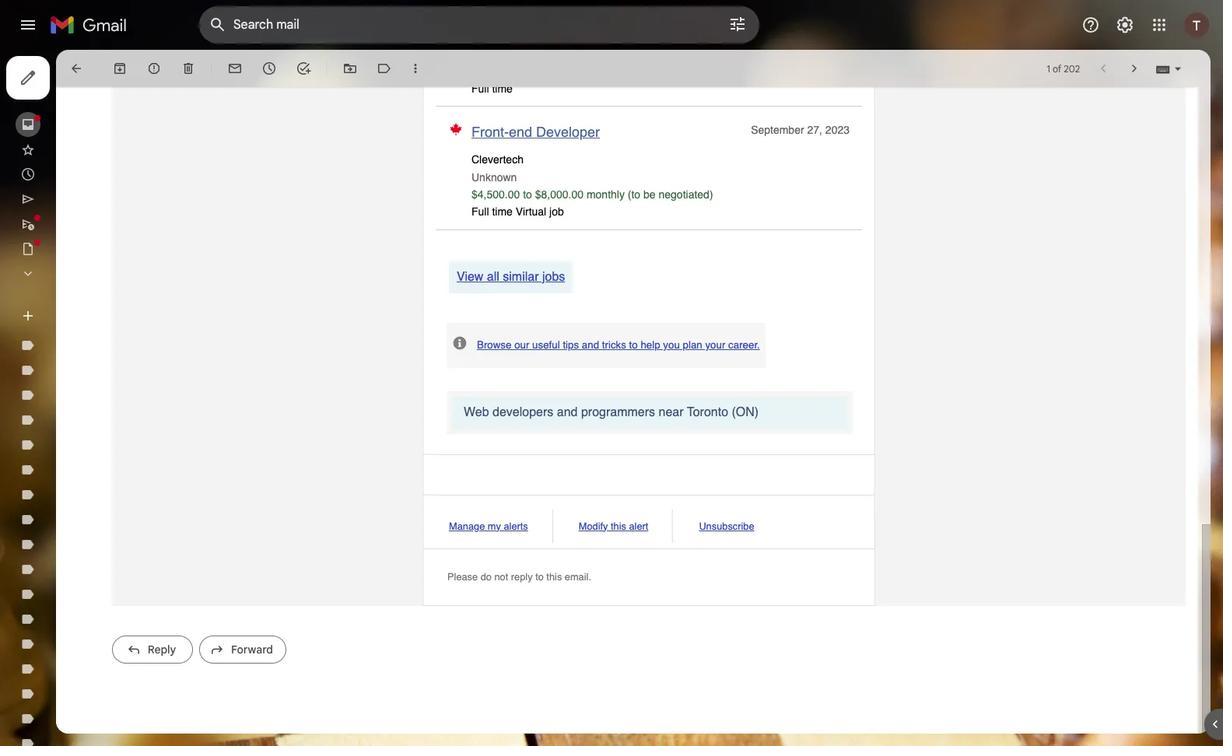 Task type: vqa. For each thing, say whether or not it's contained in the screenshot.
Choose which message categories to show as inbox tabs. Other messages will appear in the Primary tab.
no



Task type: describe. For each thing, give the bounding box(es) containing it.
browse our useful tips and tricks to help you plan your career.
[[477, 339, 760, 351]]

view all similar jobs link
[[457, 270, 565, 284]]

all
[[487, 270, 499, 284]]

2 vertical spatial to
[[535, 571, 544, 583]]

browse our useful tips and tricks to help you plan your career. link
[[477, 339, 760, 351]]

web
[[464, 405, 489, 419]]

(to
[[628, 188, 640, 201]]

forward link
[[199, 636, 286, 664]]

$8,000.00
[[535, 188, 584, 201]]

manage
[[449, 520, 485, 532]]

2023
[[825, 124, 850, 136]]

end
[[509, 124, 532, 140]]

202
[[1064, 63, 1080, 74]]

full inside clevertech unknown $4,500.00 to $8,000.00 monthly (to be negotiated) full time virtual job
[[472, 206, 489, 218]]

near
[[659, 405, 684, 419]]

your
[[705, 339, 725, 351]]

be
[[643, 188, 656, 201]]

back to inbox image
[[68, 61, 84, 76]]

view
[[457, 270, 483, 284]]

unsubscribe link
[[699, 520, 754, 532]]

1 horizontal spatial and
[[582, 339, 599, 351]]

gmail image
[[50, 9, 135, 40]]

do
[[481, 571, 492, 583]]

search mail image
[[204, 11, 232, 39]]

job bank image
[[448, 122, 464, 137]]

job
[[549, 206, 564, 218]]

useful
[[532, 339, 560, 351]]

support image
[[1082, 16, 1100, 34]]

clevertech unknown $4,500.00 to $8,000.00 monthly (to be negotiated) full time virtual job
[[472, 153, 713, 218]]

manage my alerts
[[449, 520, 528, 532]]

september
[[751, 124, 804, 136]]

plan
[[683, 339, 702, 351]]

not
[[494, 571, 508, 583]]

you
[[663, 339, 680, 351]]

time inside clevertech unknown $4,500.00 to $8,000.00 monthly (to be negotiated) full time virtual job
[[492, 206, 513, 218]]

manage my alerts link
[[449, 520, 528, 532]]

developer
[[536, 124, 600, 140]]

negotiated)
[[659, 188, 713, 201]]

browse
[[477, 339, 512, 351]]

clevertech
[[472, 153, 524, 166]]

info image
[[452, 335, 468, 351]]

more image
[[408, 61, 423, 76]]

modify this alert
[[579, 520, 648, 532]]

older image
[[1127, 61, 1142, 76]]

of
[[1053, 63, 1061, 74]]

(on)
[[732, 405, 759, 419]]

to inside clevertech unknown $4,500.00 to $8,000.00 monthly (to be negotiated) full time virtual job
[[523, 188, 532, 201]]

front-end developer
[[472, 124, 600, 140]]

september 27, 2023
[[751, 124, 850, 136]]

unsubscribe
[[699, 520, 754, 532]]

archive image
[[112, 61, 128, 76]]

tips
[[563, 339, 579, 351]]



Task type: locate. For each thing, give the bounding box(es) containing it.
mark as unread image
[[227, 61, 243, 76]]

to
[[523, 188, 532, 201], [629, 339, 638, 351], [535, 571, 544, 583]]

0 vertical spatial full
[[472, 82, 489, 95]]

front-end developer link
[[472, 124, 600, 140]]

2 horizontal spatial to
[[629, 339, 638, 351]]

0 vertical spatial to
[[523, 188, 532, 201]]

2 full from the top
[[472, 206, 489, 218]]

1
[[1047, 63, 1050, 74]]

1 full from the top
[[472, 82, 489, 95]]

navigation
[[0, 50, 187, 746]]

0 vertical spatial and
[[582, 339, 599, 351]]

settings image
[[1116, 16, 1134, 34]]

front-
[[472, 124, 509, 140]]

forward
[[231, 643, 273, 657]]

1 vertical spatial and
[[557, 405, 578, 419]]

jobs
[[542, 270, 565, 284]]

0 horizontal spatial and
[[557, 405, 578, 419]]

None search field
[[199, 6, 759, 44]]

time down $4,500.00
[[492, 206, 513, 218]]

reply link
[[112, 636, 193, 664]]

modify this alert link
[[579, 520, 648, 532]]

view all similar jobs
[[457, 270, 565, 284]]

labels image
[[377, 61, 392, 76]]

0 horizontal spatial to
[[523, 188, 532, 201]]

reply
[[511, 571, 533, 583]]

to right the reply
[[535, 571, 544, 583]]

$4,500.00
[[472, 188, 520, 201]]

help
[[641, 339, 660, 351]]

to left help
[[629, 339, 638, 351]]

1 time from the top
[[492, 82, 513, 95]]

our
[[514, 339, 529, 351]]

modify
[[579, 520, 608, 532]]

1 of 202
[[1047, 63, 1080, 74]]

this left email.
[[546, 571, 562, 583]]

please
[[447, 571, 478, 583]]

add to tasks image
[[296, 61, 311, 76]]

virtual
[[516, 206, 546, 218]]

1 vertical spatial this
[[546, 571, 562, 583]]

time up front-
[[492, 82, 513, 95]]

tricks
[[602, 339, 626, 351]]

1 horizontal spatial this
[[611, 520, 626, 532]]

please do not reply to this email.
[[447, 571, 591, 583]]

full down $4,500.00
[[472, 206, 489, 218]]

alerts
[[504, 520, 528, 532]]

snooze image
[[261, 61, 277, 76]]

toronto
[[687, 405, 728, 419]]

email.
[[565, 571, 591, 583]]

reply
[[148, 643, 176, 657]]

this
[[611, 520, 626, 532], [546, 571, 562, 583]]

full time
[[472, 82, 513, 95]]

career.
[[728, 339, 760, 351]]

this left the alert
[[611, 520, 626, 532]]

0 vertical spatial time
[[492, 82, 513, 95]]

delete image
[[181, 61, 196, 76]]

full up front-
[[472, 82, 489, 95]]

2 time from the top
[[492, 206, 513, 218]]

time
[[492, 82, 513, 95], [492, 206, 513, 218]]

0 horizontal spatial this
[[546, 571, 562, 583]]

monthly
[[587, 188, 625, 201]]

to up 'virtual'
[[523, 188, 532, 201]]

programmers
[[581, 405, 655, 419]]

main menu image
[[19, 16, 37, 34]]

similar
[[503, 270, 539, 284]]

and
[[582, 339, 599, 351], [557, 405, 578, 419]]

report spam image
[[146, 61, 162, 76]]

0 vertical spatial this
[[611, 520, 626, 532]]

move to image
[[342, 61, 358, 76]]

27,
[[807, 124, 822, 136]]

1 vertical spatial time
[[492, 206, 513, 218]]

unknown
[[472, 171, 517, 183]]

full
[[472, 82, 489, 95], [472, 206, 489, 218]]

Search mail text field
[[233, 17, 685, 33]]

alert
[[629, 520, 648, 532]]

and right developers
[[557, 405, 578, 419]]

developers
[[493, 405, 553, 419]]

select input tool image
[[1173, 63, 1183, 74]]

advanced search options image
[[722, 9, 753, 40]]

my
[[488, 520, 501, 532]]

1 horizontal spatial to
[[535, 571, 544, 583]]

1 vertical spatial to
[[629, 339, 638, 351]]

and right tips
[[582, 339, 599, 351]]

web developers and programmers  near toronto (on)
[[464, 405, 759, 419]]

1 vertical spatial full
[[472, 206, 489, 218]]



